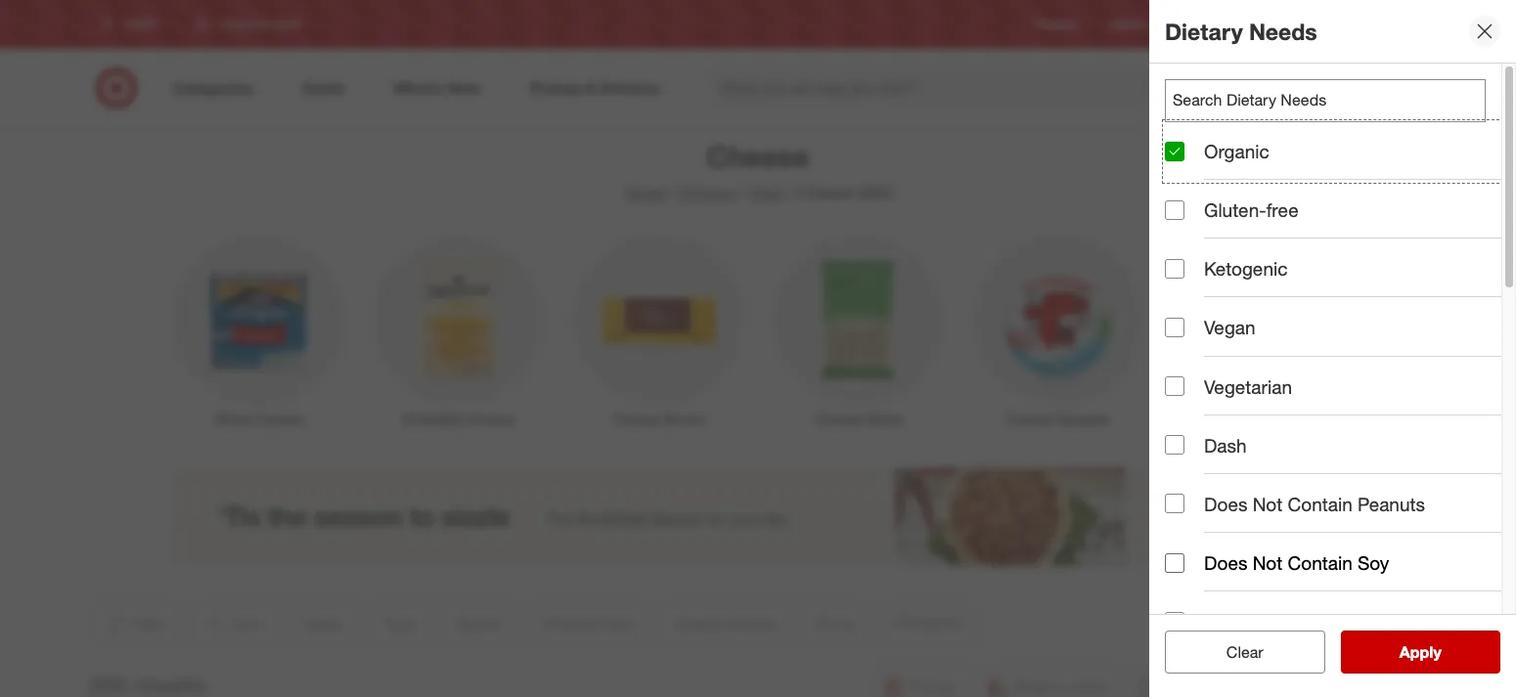Task type: vqa. For each thing, say whether or not it's contained in the screenshot.
leftmost ADD TO CART
no



Task type: locate. For each thing, give the bounding box(es) containing it.
contain up does not contain soy
[[1288, 493, 1353, 516]]

grocery
[[680, 183, 737, 203]]

cheese blocks
[[612, 411, 705, 428]]

cheese sticks
[[814, 411, 902, 428]]

contain down sponsored
[[1288, 611, 1353, 633]]

target inside cheese target / grocery / dairy / cheese (285)
[[624, 183, 667, 203]]

1 vertical spatial not
[[1253, 552, 1283, 574]]

dietary
[[1165, 17, 1243, 45]]

0 vertical spatial does
[[1205, 493, 1248, 516]]

2 vertical spatial contain
[[1288, 611, 1353, 633]]

contain for soy
[[1288, 552, 1353, 574]]

not for does not contain peanuts
[[1253, 493, 1283, 516]]

10
[[1405, 69, 1416, 81]]

1 does from the top
[[1205, 493, 1248, 516]]

not for does not contain soy
[[1253, 552, 1283, 574]]

Does Not Contain Peanuts checkbox
[[1165, 495, 1185, 514]]

target left circle
[[1275, 17, 1307, 32]]

3 contain from the top
[[1288, 611, 1353, 633]]

registry
[[1035, 17, 1079, 32]]

does not contain tree nuts
[[1205, 611, 1437, 633]]

vegetarian
[[1205, 375, 1293, 398]]

2 vertical spatial does
[[1205, 611, 1248, 633]]

cheese spreads
[[1007, 411, 1109, 428]]

does for does not contain tree nuts
[[1205, 611, 1248, 633]]

0 vertical spatial target
[[1275, 17, 1307, 32]]

cheese sticks link
[[758, 230, 958, 430]]

0 horizontal spatial /
[[671, 183, 676, 203]]

not up does not contain soy
[[1253, 493, 1283, 516]]

not for does not contain tree nuts
[[1253, 611, 1283, 633]]

2 contain from the top
[[1288, 552, 1353, 574]]

2 vertical spatial not
[[1253, 611, 1283, 633]]

cheese
[[707, 139, 809, 174], [799, 183, 853, 203], [256, 411, 303, 428], [467, 411, 514, 428], [612, 411, 659, 428], [814, 411, 861, 428], [1007, 411, 1054, 428], [1258, 411, 1305, 428]]

does up clear
[[1205, 611, 1248, 633]]

2 does from the top
[[1205, 552, 1248, 574]]

not
[[1253, 493, 1283, 516], [1253, 552, 1283, 574], [1253, 611, 1283, 633]]

does right does not contain peanuts checkbox
[[1205, 493, 1248, 516]]

does for does not contain peanuts
[[1205, 493, 1248, 516]]

cheese spreads link
[[958, 230, 1158, 430]]

1 vertical spatial does
[[1205, 552, 1248, 574]]

1 horizontal spatial /
[[741, 183, 746, 203]]

search button
[[1182, 67, 1229, 114]]

(285)
[[858, 183, 892, 203]]

/ right dairy
[[790, 183, 796, 203]]

0 vertical spatial not
[[1253, 493, 1283, 516]]

1 vertical spatial contain
[[1288, 552, 1353, 574]]

target left grocery
[[624, 183, 667, 203]]

contain for peanuts
[[1288, 493, 1353, 516]]

dairy link
[[750, 183, 786, 203]]

1 / from the left
[[671, 183, 676, 203]]

cheese right 'sliced'
[[256, 411, 303, 428]]

does right the does not contain soy option
[[1205, 552, 1248, 574]]

sliced cheese link
[[159, 230, 358, 430]]

does
[[1205, 493, 1248, 516], [1205, 552, 1248, 574], [1205, 611, 1248, 633]]

redcard
[[1197, 17, 1244, 32]]

peanuts
[[1358, 493, 1426, 516]]

Vegan checkbox
[[1165, 318, 1185, 338]]

sticks
[[865, 411, 902, 428]]

ketogenic
[[1205, 258, 1288, 280]]

3 does from the top
[[1205, 611, 1248, 633]]

0 horizontal spatial target
[[624, 183, 667, 203]]

Ketogenic checkbox
[[1165, 259, 1185, 279]]

dietary needs
[[1165, 17, 1318, 45]]

/ left dairy "link"
[[741, 183, 746, 203]]

contain for tree
[[1288, 611, 1353, 633]]

2 horizontal spatial /
[[790, 183, 796, 203]]

none text field inside dietary needs dialog
[[1165, 79, 1486, 122]]

1 horizontal spatial target
[[1275, 17, 1307, 32]]

contain left soy
[[1288, 552, 1353, 574]]

/
[[671, 183, 676, 203], [741, 183, 746, 203], [790, 183, 796, 203]]

0 vertical spatial contain
[[1288, 493, 1353, 516]]

1 vertical spatial target
[[624, 183, 667, 203]]

clear
[[1227, 643, 1264, 662]]

not left sponsored
[[1253, 552, 1283, 574]]

3 not from the top
[[1253, 611, 1283, 633]]

not up clear
[[1253, 611, 1283, 633]]

cheese left spreads
[[1007, 411, 1054, 428]]

target
[[1275, 17, 1307, 32], [624, 183, 667, 203]]

3 / from the left
[[790, 183, 796, 203]]

contain
[[1288, 493, 1353, 516], [1288, 552, 1353, 574], [1288, 611, 1353, 633]]

does not contain soy
[[1205, 552, 1390, 574]]

2 not from the top
[[1253, 552, 1283, 574]]

sliced
[[214, 411, 252, 428]]

registry link
[[1035, 16, 1079, 33]]

1 contain from the top
[[1288, 493, 1353, 516]]

1 not from the top
[[1253, 493, 1283, 516]]

shredded cheese
[[403, 411, 514, 428]]

None text field
[[1165, 79, 1486, 122]]

cheese right shredded
[[467, 411, 514, 428]]

cheese left blocks
[[612, 411, 659, 428]]

dairy
[[750, 183, 786, 203]]

ad
[[1151, 17, 1166, 32]]

does not contain peanuts
[[1205, 493, 1426, 516]]

target link
[[624, 183, 667, 203]]

/ right 'target' link
[[671, 183, 676, 203]]

Gluten-free checkbox
[[1165, 200, 1185, 220]]

weekly
[[1110, 17, 1148, 32]]

clear button
[[1165, 631, 1325, 674]]



Task type: describe. For each thing, give the bounding box(es) containing it.
free
[[1267, 199, 1299, 221]]

weekly ad link
[[1110, 16, 1166, 33]]

target circle
[[1275, 17, 1341, 32]]

circle
[[1310, 17, 1341, 32]]

blocks
[[663, 411, 705, 428]]

cheese blocks link
[[558, 230, 758, 430]]

needs
[[1250, 17, 1318, 45]]

target circle link
[[1275, 16, 1341, 33]]

shredded
[[403, 411, 463, 428]]

Vegetarian checkbox
[[1165, 377, 1185, 396]]

apply
[[1400, 643, 1442, 662]]

10 link
[[1381, 67, 1424, 110]]

cheese left "sticks"
[[814, 411, 861, 428]]

2 / from the left
[[741, 183, 746, 203]]

organic
[[1205, 140, 1270, 162]]

weekly ad
[[1110, 17, 1166, 32]]

grocery link
[[680, 183, 737, 203]]

nuts
[[1398, 611, 1437, 633]]

grated
[[1212, 411, 1254, 428]]

Dash checkbox
[[1165, 436, 1185, 455]]

soy
[[1358, 552, 1390, 574]]

cheese left (285)
[[799, 183, 853, 203]]

cheese down vegetarian at bottom
[[1258, 411, 1305, 428]]

does for does not contain soy
[[1205, 552, 1248, 574]]

cheese inside 'link'
[[467, 411, 514, 428]]

cheese up dairy
[[707, 139, 809, 174]]

shredded cheese link
[[358, 230, 558, 430]]

spreads
[[1058, 411, 1109, 428]]

gluten-free
[[1205, 199, 1299, 221]]

sliced cheese
[[214, 411, 303, 428]]

Does Not Contain Soy checkbox
[[1165, 553, 1185, 573]]

tree
[[1358, 611, 1393, 633]]

grated cheese link
[[1158, 230, 1358, 430]]

vegan
[[1205, 316, 1256, 339]]

grated cheese
[[1212, 411, 1305, 428]]

Organic checkbox
[[1165, 141, 1185, 161]]

redcard link
[[1197, 16, 1244, 33]]

apply button
[[1341, 631, 1501, 674]]

cheese target / grocery / dairy / cheese (285)
[[624, 139, 892, 203]]

dietary needs dialog
[[1150, 0, 1517, 698]]

What can we help you find? suggestions appear below search field
[[708, 67, 1196, 110]]

dash
[[1205, 434, 1247, 457]]

sponsored
[[1288, 567, 1345, 582]]

search
[[1182, 80, 1229, 99]]

gluten-
[[1205, 199, 1267, 221]]

advertisement region
[[171, 469, 1345, 567]]



